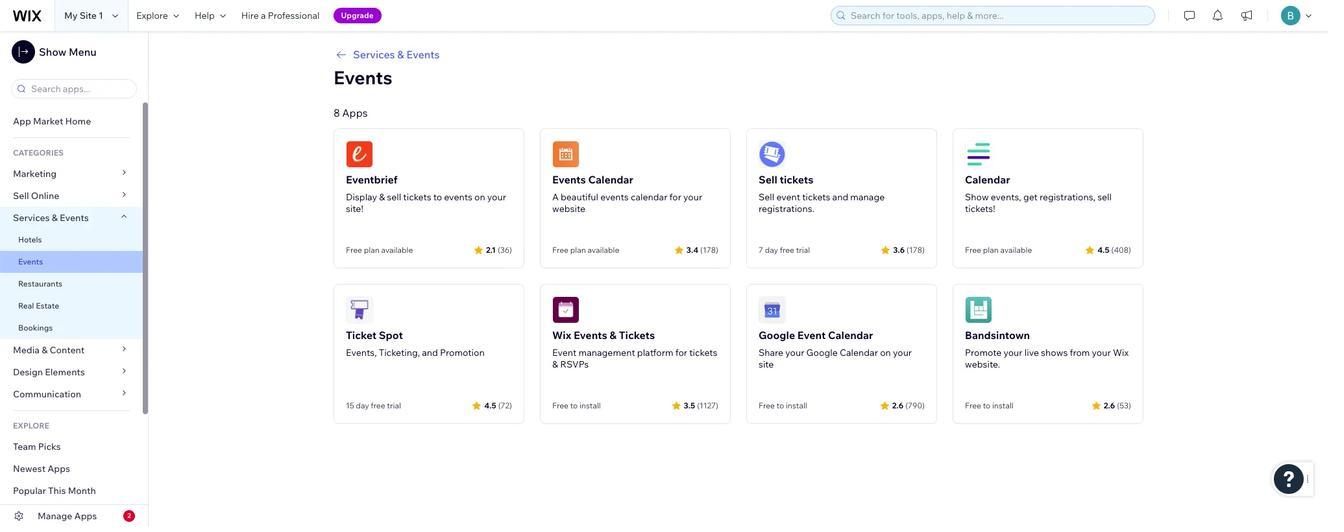 Task type: vqa. For each thing, say whether or not it's contained in the screenshot.


Task type: locate. For each thing, give the bounding box(es) containing it.
free to install
[[553, 401, 601, 411], [759, 401, 808, 411], [965, 401, 1014, 411]]

install for live
[[993, 401, 1014, 411]]

wix events & tickets logo image
[[553, 297, 580, 324]]

events inside eventbrief display & sell tickets to events on your site!
[[444, 192, 473, 203]]

1 horizontal spatial and
[[833, 192, 849, 203]]

(53)
[[1118, 401, 1132, 411]]

2 horizontal spatial plan
[[983, 245, 999, 255]]

1 vertical spatial for
[[676, 347, 688, 359]]

& inside 'media & content' 'link'
[[42, 345, 48, 356]]

free plan available
[[346, 245, 413, 255], [553, 245, 620, 255], [965, 245, 1033, 255]]

2.6 left (53)
[[1104, 401, 1116, 411]]

services up hotels
[[13, 212, 50, 224]]

free for calendar
[[553, 245, 569, 255]]

show left events, on the right top
[[965, 192, 989, 203]]

your
[[487, 192, 506, 203], [684, 192, 703, 203], [786, 347, 805, 359], [893, 347, 912, 359], [1004, 347, 1023, 359], [1092, 347, 1111, 359]]

0 horizontal spatial apps
[[48, 464, 70, 475]]

0 horizontal spatial 2.6
[[893, 401, 904, 411]]

sell down the sell tickets logo
[[759, 173, 778, 186]]

1 horizontal spatial apps
[[74, 511, 97, 523]]

available down beautiful
[[588, 245, 620, 255]]

sell left online
[[13, 190, 29, 202]]

events inside wix events & tickets event management platform for tickets & rsvps
[[574, 329, 608, 342]]

for inside events calendar a beautiful events calendar for your website
[[670, 192, 682, 203]]

media & content link
[[0, 340, 143, 362]]

0 horizontal spatial events
[[444, 192, 473, 203]]

restaurants
[[18, 279, 62, 289]]

google
[[759, 329, 795, 342], [807, 347, 838, 359]]

and left the manage at top
[[833, 192, 849, 203]]

app
[[13, 116, 31, 127]]

restaurants link
[[0, 273, 143, 295]]

trial for sell tickets
[[796, 245, 810, 255]]

2 plan from the left
[[570, 245, 586, 255]]

sell down eventbrief
[[387, 192, 401, 203]]

free plan available for display
[[346, 245, 413, 255]]

0 vertical spatial 4.5
[[1098, 245, 1110, 255]]

0 horizontal spatial day
[[356, 401, 369, 411]]

1 vertical spatial apps
[[48, 464, 70, 475]]

a
[[261, 10, 266, 21]]

0 vertical spatial show
[[39, 45, 66, 58]]

(178)
[[701, 245, 719, 255], [907, 245, 925, 255]]

1 vertical spatial services & events
[[13, 212, 89, 224]]

1 horizontal spatial install
[[786, 401, 808, 411]]

free down the website.
[[965, 401, 982, 411]]

plan down tickets! in the right top of the page
[[983, 245, 999, 255]]

wix
[[553, 329, 572, 342], [1113, 347, 1129, 359]]

your right the share
[[786, 347, 805, 359]]

0 vertical spatial free
[[780, 245, 795, 255]]

media & content
[[13, 345, 85, 356]]

1 horizontal spatial google
[[807, 347, 838, 359]]

apps up 'this'
[[48, 464, 70, 475]]

events,
[[991, 192, 1022, 203]]

calendar logo image
[[965, 141, 993, 168]]

day right 7
[[765, 245, 778, 255]]

this
[[48, 486, 66, 497]]

0 horizontal spatial free to install
[[553, 401, 601, 411]]

2 horizontal spatial apps
[[342, 106, 368, 119]]

(1127)
[[697, 401, 719, 411]]

your up "2.1 (36)"
[[487, 192, 506, 203]]

month
[[68, 486, 96, 497]]

newest apps link
[[0, 458, 143, 480]]

0 horizontal spatial sell
[[387, 192, 401, 203]]

1 horizontal spatial free to install
[[759, 401, 808, 411]]

0 horizontal spatial trial
[[387, 401, 401, 411]]

to for google event calendar
[[777, 401, 784, 411]]

3.4
[[687, 245, 699, 255]]

available down events, on the right top
[[1001, 245, 1033, 255]]

1 vertical spatial event
[[553, 347, 577, 359]]

2 free to install from the left
[[759, 401, 808, 411]]

plan down the website
[[570, 245, 586, 255]]

available for show
[[1001, 245, 1033, 255]]

wix right from
[[1113, 347, 1129, 359]]

registrations,
[[1040, 192, 1096, 203]]

1 horizontal spatial free
[[780, 245, 795, 255]]

2 available from the left
[[588, 245, 620, 255]]

design elements link
[[0, 362, 143, 384]]

services & events link
[[334, 47, 1144, 62], [0, 207, 143, 229]]

marketing
[[13, 168, 57, 180]]

free to install for event
[[759, 401, 808, 411]]

1 vertical spatial on
[[880, 347, 891, 359]]

plan
[[364, 245, 380, 255], [570, 245, 586, 255], [983, 245, 999, 255]]

help button
[[187, 0, 234, 31]]

services & events down upgrade button
[[353, 48, 440, 61]]

1 horizontal spatial services
[[353, 48, 395, 61]]

your right calendar
[[684, 192, 703, 203]]

day for ticket
[[356, 401, 369, 411]]

plan down display
[[364, 245, 380, 255]]

2 events from the left
[[601, 192, 629, 203]]

plan for display
[[364, 245, 380, 255]]

free plan available down site! at the left top of page
[[346, 245, 413, 255]]

1 horizontal spatial day
[[765, 245, 778, 255]]

0 vertical spatial event
[[798, 329, 826, 342]]

1 horizontal spatial 4.5
[[1098, 245, 1110, 255]]

2.6
[[893, 401, 904, 411], [1104, 401, 1116, 411]]

to for bandsintown
[[983, 401, 991, 411]]

0 vertical spatial on
[[475, 192, 485, 203]]

1 install from the left
[[580, 401, 601, 411]]

0 horizontal spatial install
[[580, 401, 601, 411]]

1 free to install from the left
[[553, 401, 601, 411]]

0 horizontal spatial services & events link
[[0, 207, 143, 229]]

0 horizontal spatial services
[[13, 212, 50, 224]]

and inside sell tickets sell event tickets and manage registrations.
[[833, 192, 849, 203]]

communication
[[13, 389, 83, 401]]

on for google event calendar
[[880, 347, 891, 359]]

available
[[381, 245, 413, 255], [588, 245, 620, 255], [1001, 245, 1033, 255]]

(178) right 3.4
[[701, 245, 719, 255]]

2.6 (790)
[[893, 401, 925, 411]]

elements
[[45, 367, 85, 379]]

1 horizontal spatial on
[[880, 347, 891, 359]]

2 free plan available from the left
[[553, 245, 620, 255]]

free for tickets
[[780, 245, 795, 255]]

tickets right display
[[403, 192, 431, 203]]

free down the website
[[553, 245, 569, 255]]

sell
[[387, 192, 401, 203], [1098, 192, 1112, 203]]

ticketing,
[[379, 347, 420, 359]]

beautiful
[[561, 192, 599, 203]]

day right 15
[[356, 401, 369, 411]]

sell online link
[[0, 185, 143, 207]]

2 horizontal spatial install
[[993, 401, 1014, 411]]

on inside eventbrief display & sell tickets to events on your site!
[[475, 192, 485, 203]]

0 vertical spatial services & events
[[353, 48, 440, 61]]

on for eventbrief
[[475, 192, 485, 203]]

15
[[346, 401, 354, 411]]

trial right 7
[[796, 245, 810, 255]]

1 horizontal spatial free plan available
[[553, 245, 620, 255]]

rsvps
[[560, 359, 589, 371]]

free down tickets! in the right top of the page
[[965, 245, 982, 255]]

1 vertical spatial services
[[13, 212, 50, 224]]

free for spot
[[371, 401, 385, 411]]

free plan available down the website
[[553, 245, 620, 255]]

real
[[18, 301, 34, 311]]

free down rsvps at the bottom left of the page
[[553, 401, 569, 411]]

2.1 (36)
[[486, 245, 512, 255]]

sell for online
[[13, 190, 29, 202]]

0 vertical spatial day
[[765, 245, 778, 255]]

0 horizontal spatial on
[[475, 192, 485, 203]]

4.5 left (408)
[[1098, 245, 1110, 255]]

eventbrief
[[346, 173, 398, 186]]

1 horizontal spatial events
[[601, 192, 629, 203]]

bandsintown
[[965, 329, 1030, 342]]

show left 'menu'
[[39, 45, 66, 58]]

0 horizontal spatial available
[[381, 245, 413, 255]]

on inside google event calendar share your google calendar on your site
[[880, 347, 891, 359]]

free down site! at the left top of page
[[346, 245, 362, 255]]

1 horizontal spatial (178)
[[907, 245, 925, 255]]

free right 15
[[371, 401, 385, 411]]

1 vertical spatial and
[[422, 347, 438, 359]]

1 vertical spatial trial
[[387, 401, 401, 411]]

0 horizontal spatial 4.5
[[485, 401, 496, 411]]

1 horizontal spatial 2.6
[[1104, 401, 1116, 411]]

free to install down rsvps at the bottom left of the page
[[553, 401, 601, 411]]

0 vertical spatial and
[[833, 192, 849, 203]]

7
[[759, 245, 764, 255]]

2 sell from the left
[[1098, 192, 1112, 203]]

3 install from the left
[[993, 401, 1014, 411]]

3 free plan available from the left
[[965, 245, 1033, 255]]

free for display
[[346, 245, 362, 255]]

0 vertical spatial services
[[353, 48, 395, 61]]

google up the share
[[759, 329, 795, 342]]

apps down "month"
[[74, 511, 97, 523]]

1 horizontal spatial event
[[798, 329, 826, 342]]

show inside the calendar show events, get registrations, sell tickets!
[[965, 192, 989, 203]]

from
[[1070, 347, 1090, 359]]

0 horizontal spatial (178)
[[701, 245, 719, 255]]

1 horizontal spatial services & events link
[[334, 47, 1144, 62]]

free plan available for show
[[965, 245, 1033, 255]]

1 horizontal spatial wix
[[1113, 347, 1129, 359]]

0 horizontal spatial free
[[371, 401, 385, 411]]

hotels
[[18, 235, 42, 245]]

services & events inside sidebar element
[[13, 212, 89, 224]]

events calendar logo image
[[553, 141, 580, 168]]

free
[[346, 245, 362, 255], [553, 245, 569, 255], [965, 245, 982, 255], [553, 401, 569, 411], [759, 401, 775, 411], [965, 401, 982, 411]]

1
[[99, 10, 103, 21]]

sell tickets logo image
[[759, 141, 786, 168]]

1 vertical spatial services & events link
[[0, 207, 143, 229]]

trial
[[796, 245, 810, 255], [387, 401, 401, 411]]

2 horizontal spatial available
[[1001, 245, 1033, 255]]

for inside wix events & tickets event management platform for tickets & rsvps
[[676, 347, 688, 359]]

1 events from the left
[[444, 192, 473, 203]]

to for wix events & tickets
[[570, 401, 578, 411]]

1 2.6 from the left
[[893, 401, 904, 411]]

1 sell from the left
[[387, 192, 401, 203]]

0 vertical spatial google
[[759, 329, 795, 342]]

0 horizontal spatial show
[[39, 45, 66, 58]]

free right 7
[[780, 245, 795, 255]]

0 vertical spatial trial
[[796, 245, 810, 255]]

free to install down the website.
[[965, 401, 1014, 411]]

0 horizontal spatial plan
[[364, 245, 380, 255]]

site!
[[346, 203, 363, 215]]

free down site
[[759, 401, 775, 411]]

4.5 for calendar
[[1098, 245, 1110, 255]]

hotels link
[[0, 229, 143, 251]]

design elements
[[13, 367, 85, 379]]

sell
[[759, 173, 778, 186], [13, 190, 29, 202], [759, 192, 775, 203]]

events
[[407, 48, 440, 61], [334, 66, 393, 89], [553, 173, 586, 186], [60, 212, 89, 224], [18, 257, 43, 267], [574, 329, 608, 342]]

2 vertical spatial apps
[[74, 511, 97, 523]]

and right 'ticketing,'
[[422, 347, 438, 359]]

0 horizontal spatial event
[[553, 347, 577, 359]]

free for event
[[759, 401, 775, 411]]

15 day free trial
[[346, 401, 401, 411]]

categories
[[13, 148, 64, 158]]

(178) right the 3.6 at right
[[907, 245, 925, 255]]

available down eventbrief display & sell tickets to events on your site!
[[381, 245, 413, 255]]

3.5 (1127)
[[684, 401, 719, 411]]

to inside eventbrief display & sell tickets to events on your site!
[[434, 192, 442, 203]]

2 install from the left
[[786, 401, 808, 411]]

display
[[346, 192, 377, 203]]

4.5 (408)
[[1098, 245, 1132, 255]]

to
[[434, 192, 442, 203], [570, 401, 578, 411], [777, 401, 784, 411], [983, 401, 991, 411]]

popular
[[13, 486, 46, 497]]

trial right 15
[[387, 401, 401, 411]]

1 horizontal spatial sell
[[1098, 192, 1112, 203]]

0 vertical spatial wix
[[553, 329, 572, 342]]

tickets right platform
[[690, 347, 718, 359]]

eventbrief logo image
[[346, 141, 373, 168]]

2 horizontal spatial free to install
[[965, 401, 1014, 411]]

1 plan from the left
[[364, 245, 380, 255]]

4.5 left '(72)'
[[485, 401, 496, 411]]

0 horizontal spatial services & events
[[13, 212, 89, 224]]

1 vertical spatial 4.5
[[485, 401, 496, 411]]

1 vertical spatial google
[[807, 347, 838, 359]]

wix down 'wix events & tickets logo'
[[553, 329, 572, 342]]

1 horizontal spatial plan
[[570, 245, 586, 255]]

and
[[833, 192, 849, 203], [422, 347, 438, 359]]

1 horizontal spatial trial
[[796, 245, 810, 255]]

2.6 left (790)
[[893, 401, 904, 411]]

design
[[13, 367, 43, 379]]

3 plan from the left
[[983, 245, 999, 255]]

apps for newest apps
[[48, 464, 70, 475]]

0 vertical spatial apps
[[342, 106, 368, 119]]

events link
[[0, 251, 143, 273]]

your up the '2.6 (790)'
[[893, 347, 912, 359]]

event inside google event calendar share your google calendar on your site
[[798, 329, 826, 342]]

services down upgrade button
[[353, 48, 395, 61]]

0 horizontal spatial wix
[[553, 329, 572, 342]]

1 (178) from the left
[[701, 245, 719, 255]]

bookings
[[18, 323, 53, 333]]

for
[[670, 192, 682, 203], [676, 347, 688, 359]]

0 horizontal spatial and
[[422, 347, 438, 359]]

for right calendar
[[670, 192, 682, 203]]

0 horizontal spatial free plan available
[[346, 245, 413, 255]]

free to install for events
[[553, 401, 601, 411]]

1 horizontal spatial available
[[588, 245, 620, 255]]

2 2.6 from the left
[[1104, 401, 1116, 411]]

events
[[444, 192, 473, 203], [601, 192, 629, 203]]

1 available from the left
[[381, 245, 413, 255]]

free to install down site
[[759, 401, 808, 411]]

your inside events calendar a beautiful events calendar for your website
[[684, 192, 703, 203]]

sell right the registrations,
[[1098, 192, 1112, 203]]

install
[[580, 401, 601, 411], [786, 401, 808, 411], [993, 401, 1014, 411]]

1 horizontal spatial show
[[965, 192, 989, 203]]

day
[[765, 245, 778, 255], [356, 401, 369, 411]]

3 free to install from the left
[[965, 401, 1014, 411]]

services & events down online
[[13, 212, 89, 224]]

0 vertical spatial for
[[670, 192, 682, 203]]

apps right 8
[[342, 106, 368, 119]]

sell inside sidebar element
[[13, 190, 29, 202]]

plan for calendar
[[570, 245, 586, 255]]

google right the share
[[807, 347, 838, 359]]

free for events
[[553, 401, 569, 411]]

2 horizontal spatial free plan available
[[965, 245, 1033, 255]]

2 (178) from the left
[[907, 245, 925, 255]]

3 available from the left
[[1001, 245, 1033, 255]]

on
[[475, 192, 485, 203], [880, 347, 891, 359]]

1 vertical spatial day
[[356, 401, 369, 411]]

1 free plan available from the left
[[346, 245, 413, 255]]

events,
[[346, 347, 377, 359]]

1 vertical spatial show
[[965, 192, 989, 203]]

0 horizontal spatial google
[[759, 329, 795, 342]]

tickets up event
[[780, 173, 814, 186]]

wix inside bandsintown promote your live shows from your wix website.
[[1113, 347, 1129, 359]]

1 vertical spatial free
[[371, 401, 385, 411]]

1 vertical spatial wix
[[1113, 347, 1129, 359]]

for right platform
[[676, 347, 688, 359]]

free plan available down tickets! in the right top of the page
[[965, 245, 1033, 255]]



Task type: describe. For each thing, give the bounding box(es) containing it.
tickets
[[619, 329, 655, 342]]

calendar inside the calendar show events, get registrations, sell tickets!
[[965, 173, 1011, 186]]

4.5 for ticket spot
[[485, 401, 496, 411]]

communication link
[[0, 384, 143, 406]]

newest
[[13, 464, 46, 475]]

apps for 8 apps
[[342, 106, 368, 119]]

promotion
[[440, 347, 485, 359]]

day for sell
[[765, 245, 778, 255]]

ticket spot logo image
[[346, 297, 373, 324]]

registrations.
[[759, 203, 815, 215]]

site
[[80, 10, 97, 21]]

eventbrief display & sell tickets to events on your site!
[[346, 173, 506, 215]]

a
[[553, 192, 559, 203]]

sell inside eventbrief display & sell tickets to events on your site!
[[387, 192, 401, 203]]

available for calendar
[[588, 245, 620, 255]]

google event calendar share your google calendar on your site
[[759, 329, 912, 371]]

3.6 (178)
[[893, 245, 925, 255]]

live
[[1025, 347, 1039, 359]]

tickets inside wix events & tickets event management platform for tickets & rsvps
[[690, 347, 718, 359]]

app market home link
[[0, 110, 143, 132]]

app market home
[[13, 116, 91, 127]]

sell for tickets
[[759, 173, 778, 186]]

marketing link
[[0, 163, 143, 185]]

manage
[[851, 192, 885, 203]]

install for tickets
[[580, 401, 601, 411]]

tickets right event
[[803, 192, 831, 203]]

bookings link
[[0, 317, 143, 340]]

event inside wix events & tickets event management platform for tickets & rsvps
[[553, 347, 577, 359]]

sell tickets sell event tickets and manage registrations.
[[759, 173, 885, 215]]

(36)
[[498, 245, 512, 255]]

professional
[[268, 10, 320, 21]]

wix events & tickets event management platform for tickets & rsvps
[[553, 329, 718, 371]]

2.6 for calendar
[[893, 401, 904, 411]]

& inside eventbrief display & sell tickets to events on your site!
[[379, 192, 385, 203]]

media
[[13, 345, 40, 356]]

team
[[13, 441, 36, 453]]

real estate
[[18, 301, 59, 311]]

shows
[[1041, 347, 1068, 359]]

2
[[127, 512, 131, 521]]

free for show
[[965, 245, 982, 255]]

website.
[[965, 359, 1001, 371]]

popular this month
[[13, 486, 96, 497]]

calendar
[[631, 192, 668, 203]]

trial for ticket spot
[[387, 401, 401, 411]]

apps for manage apps
[[74, 511, 97, 523]]

1 horizontal spatial services & events
[[353, 48, 440, 61]]

market
[[33, 116, 63, 127]]

my
[[64, 10, 78, 21]]

sell online
[[13, 190, 59, 202]]

get
[[1024, 192, 1038, 203]]

upgrade
[[341, 10, 374, 20]]

plan for show
[[983, 245, 999, 255]]

0 vertical spatial services & events link
[[334, 47, 1144, 62]]

bandsintown logo image
[[965, 297, 993, 324]]

management
[[579, 347, 635, 359]]

events calendar a beautiful events calendar for your website
[[553, 173, 703, 215]]

online
[[31, 190, 59, 202]]

platform
[[637, 347, 674, 359]]

hire a professional link
[[234, 0, 328, 31]]

free plan available for calendar
[[553, 245, 620, 255]]

your left live
[[1004, 347, 1023, 359]]

hire a professional
[[241, 10, 320, 21]]

services inside sidebar element
[[13, 212, 50, 224]]

help
[[195, 10, 215, 21]]

free for promote
[[965, 401, 982, 411]]

events inside events calendar a beautiful events calendar for your website
[[601, 192, 629, 203]]

show menu
[[39, 45, 97, 58]]

available for display
[[381, 245, 413, 255]]

(178) for sell tickets
[[907, 245, 925, 255]]

bandsintown promote your live shows from your wix website.
[[965, 329, 1129, 371]]

calendar inside events calendar a beautiful events calendar for your website
[[588, 173, 634, 186]]

and inside ticket spot events, ticketing, and promotion
[[422, 347, 438, 359]]

sidebar element
[[0, 31, 149, 528]]

(790)
[[906, 401, 925, 411]]

explore
[[13, 421, 49, 431]]

show inside button
[[39, 45, 66, 58]]

2.6 (53)
[[1104, 401, 1132, 411]]

3.6
[[893, 245, 905, 255]]

(72)
[[498, 401, 512, 411]]

event
[[777, 192, 801, 203]]

picks
[[38, 441, 61, 453]]

show menu button
[[12, 40, 97, 64]]

explore
[[136, 10, 168, 21]]

wix inside wix events & tickets event management platform for tickets & rsvps
[[553, 329, 572, 342]]

site
[[759, 359, 774, 371]]

(408)
[[1112, 245, 1132, 255]]

Search for tools, apps, help & more... field
[[847, 6, 1151, 25]]

team picks
[[13, 441, 61, 453]]

newest apps
[[13, 464, 70, 475]]

my site 1
[[64, 10, 103, 21]]

sell left event
[[759, 192, 775, 203]]

content
[[50, 345, 85, 356]]

free to install for promote
[[965, 401, 1014, 411]]

spot
[[379, 329, 403, 342]]

real estate link
[[0, 295, 143, 317]]

your inside eventbrief display & sell tickets to events on your site!
[[487, 192, 506, 203]]

(178) for events calendar
[[701, 245, 719, 255]]

8
[[334, 106, 340, 119]]

tickets!
[[965, 203, 996, 215]]

tickets inside eventbrief display & sell tickets to events on your site!
[[403, 192, 431, 203]]

Search apps... field
[[27, 80, 132, 98]]

sell inside the calendar show events, get registrations, sell tickets!
[[1098, 192, 1112, 203]]

install for share
[[786, 401, 808, 411]]

2.1
[[486, 245, 496, 255]]

2.6 for your
[[1104, 401, 1116, 411]]

upgrade button
[[333, 8, 382, 23]]

manage
[[38, 511, 72, 523]]

3.4 (178)
[[687, 245, 719, 255]]

google event calendar logo image
[[759, 297, 786, 324]]

4.5 (72)
[[485, 401, 512, 411]]

menu
[[69, 45, 97, 58]]

events inside events calendar a beautiful events calendar for your website
[[553, 173, 586, 186]]

share
[[759, 347, 784, 359]]

calendar show events, get registrations, sell tickets!
[[965, 173, 1112, 215]]

your right from
[[1092, 347, 1111, 359]]



